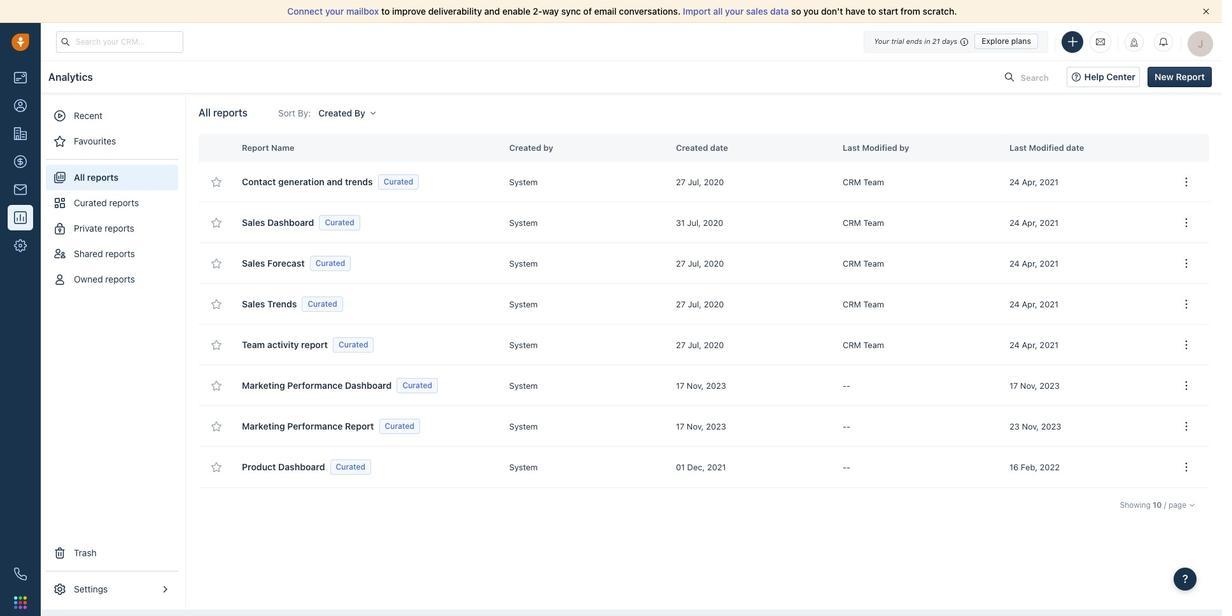 Task type: describe. For each thing, give the bounding box(es) containing it.
sync
[[562, 6, 581, 17]]

21
[[933, 37, 941, 45]]

deliverability
[[429, 6, 482, 17]]

all
[[714, 6, 723, 17]]

phone element
[[8, 562, 33, 587]]

mailbox
[[347, 6, 379, 17]]

so
[[792, 6, 802, 17]]

connect your mailbox to improve deliverability and enable 2-way sync of email conversations. import all your sales data so you don't have to start from scratch.
[[288, 6, 958, 17]]

explore plans link
[[975, 34, 1039, 49]]

explore plans
[[982, 36, 1032, 46]]

1 your from the left
[[325, 6, 344, 17]]

and
[[485, 6, 500, 17]]

trial
[[892, 37, 905, 45]]

you
[[804, 6, 819, 17]]

your trial ends in 21 days
[[875, 37, 958, 45]]

days
[[943, 37, 958, 45]]

connect your mailbox link
[[288, 6, 382, 17]]

your
[[875, 37, 890, 45]]



Task type: locate. For each thing, give the bounding box(es) containing it.
import
[[683, 6, 711, 17]]

1 horizontal spatial your
[[726, 6, 744, 17]]

scratch.
[[923, 6, 958, 17]]

2 your from the left
[[726, 6, 744, 17]]

Search your CRM... text field
[[56, 31, 183, 53]]

data
[[771, 6, 789, 17]]

to
[[382, 6, 390, 17], [868, 6, 877, 17]]

sales
[[747, 6, 768, 17]]

0 horizontal spatial to
[[382, 6, 390, 17]]

your left mailbox
[[325, 6, 344, 17]]

1 horizontal spatial to
[[868, 6, 877, 17]]

from
[[901, 6, 921, 17]]

1 to from the left
[[382, 6, 390, 17]]

0 horizontal spatial your
[[325, 6, 344, 17]]

2-
[[533, 6, 543, 17]]

phone image
[[14, 568, 27, 581]]

way
[[543, 6, 559, 17]]

your
[[325, 6, 344, 17], [726, 6, 744, 17]]

explore
[[982, 36, 1010, 46]]

connect
[[288, 6, 323, 17]]

in
[[925, 37, 931, 45]]

import all your sales data link
[[683, 6, 792, 17]]

to right mailbox
[[382, 6, 390, 17]]

conversations.
[[619, 6, 681, 17]]

2 to from the left
[[868, 6, 877, 17]]

to left start
[[868, 6, 877, 17]]

your right all
[[726, 6, 744, 17]]

close image
[[1204, 8, 1210, 15]]

what's new image
[[1131, 38, 1140, 47]]

email
[[595, 6, 617, 17]]

of
[[584, 6, 592, 17]]

ends
[[907, 37, 923, 45]]

plans
[[1012, 36, 1032, 46]]

start
[[879, 6, 899, 17]]

improve
[[392, 6, 426, 17]]

send email image
[[1097, 36, 1106, 47]]

enable
[[503, 6, 531, 17]]

have
[[846, 6, 866, 17]]

freshworks switcher image
[[14, 597, 27, 609]]

don't
[[822, 6, 844, 17]]



Task type: vqa. For each thing, say whether or not it's contained in the screenshot.
the 12 more... button
no



